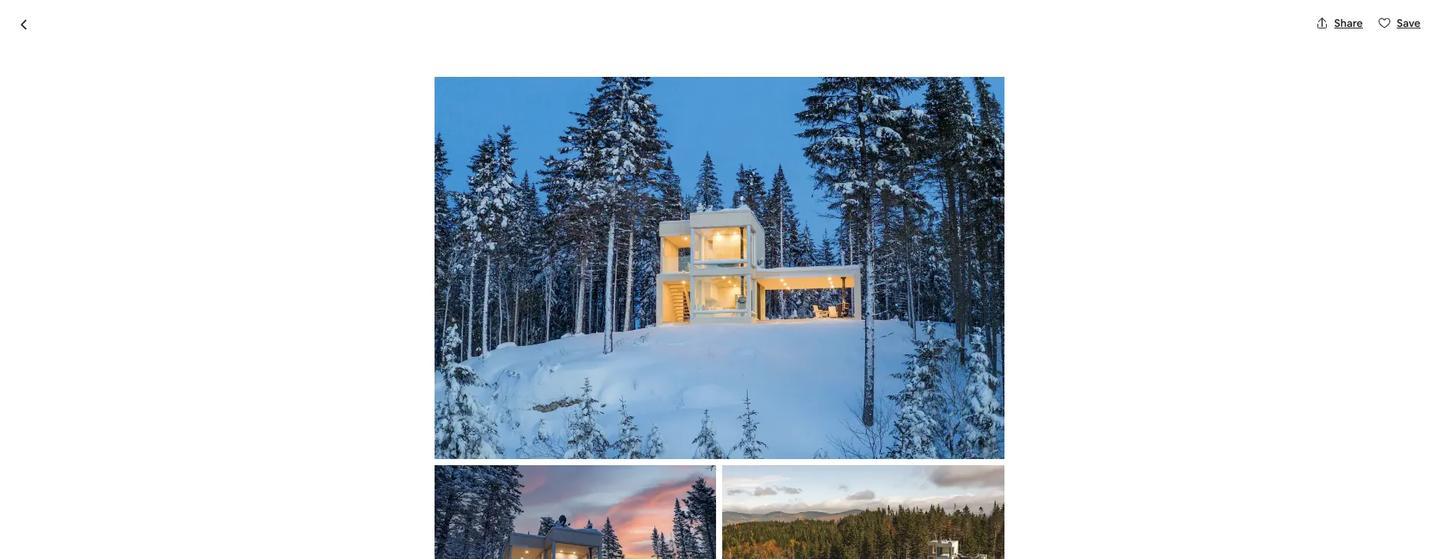 Task type: describe. For each thing, give the bounding box(es) containing it.
by nicolas
[[435, 456, 515, 478]]

mica - panoramic view close to quebec city image 2 image
[[726, 146, 935, 289]]

bath
[[476, 483, 502, 499]]

mica - panoramic view close to quebec city image 3 image
[[726, 296, 935, 433]]

tiny
[[289, 456, 322, 478]]

$1,800 total before taxes
[[883, 476, 972, 513]]

Start your search search field
[[604, 12, 835, 49]]

quebec
[[614, 78, 689, 105]]

mica - panoramic view close to quebec city image 5 image
[[942, 296, 1151, 433]]

beds
[[431, 483, 459, 499]]

before
[[910, 499, 943, 513]]

hosted
[[375, 456, 431, 478]]

share
[[1335, 16, 1364, 30]]

mica
[[317, 78, 368, 105]]

superhost
[[422, 112, 473, 125]]

dialog containing share
[[0, 0, 1440, 559]]

home
[[326, 456, 371, 478]]

taxes
[[945, 499, 972, 513]]

save button
[[1373, 10, 1427, 36]]

beauport,
[[509, 112, 560, 125]]

canada
[[608, 112, 647, 125]]

share button
[[1310, 10, 1370, 36]]

tiny home hosted by nicolas 4 beds · 1 bath
[[289, 456, 515, 499]]

close
[[536, 78, 585, 105]]

quebec,
[[562, 112, 605, 125]]

lac-
[[488, 112, 509, 125]]



Task type: locate. For each thing, give the bounding box(es) containing it.
1
[[468, 483, 473, 499]]

0 horizontal spatial ·
[[462, 483, 465, 499]]

·
[[479, 112, 482, 128], [462, 483, 465, 499]]

listing image 2 image
[[435, 465, 717, 559], [435, 465, 717, 559]]

listing image 3 image
[[723, 465, 1005, 559], [723, 465, 1005, 559]]

city
[[694, 78, 733, 105]]

to
[[589, 78, 610, 105]]

mica - panoramic view close to quebec city superhost · lac-beauport, quebec, canada
[[317, 78, 733, 128]]

1 horizontal spatial ·
[[479, 112, 482, 128]]

dialog
[[0, 0, 1440, 559]]

4
[[421, 483, 429, 499]]

-
[[372, 78, 380, 105]]

$1,800
[[883, 476, 935, 498]]

· inside tiny home hosted by nicolas 4 beds · 1 bath
[[462, 483, 465, 499]]

mica - panoramic view close to quebec city image 1 image
[[289, 146, 720, 433]]

· left 1
[[462, 483, 465, 499]]

· left lac-
[[479, 112, 482, 128]]

save
[[1397, 16, 1421, 30]]

la vue époustouflante de la chambre principale. image
[[942, 146, 1151, 289]]

0 vertical spatial ·
[[479, 112, 482, 128]]

· inside mica - panoramic view close to quebec city superhost · lac-beauport, quebec, canada
[[479, 112, 482, 128]]

nicolas is a superhost. learn more about nicolas. image
[[749, 457, 792, 500], [749, 457, 792, 500]]

lac-beauport, quebec, canada button
[[488, 109, 647, 128]]

listing image 1 image
[[435, 77, 1005, 459], [435, 77, 1005, 459]]

total
[[883, 499, 907, 513]]

panoramic
[[384, 78, 483, 105]]

view
[[488, 78, 531, 105]]

1 vertical spatial ·
[[462, 483, 465, 499]]



Task type: vqa. For each thing, say whether or not it's contained in the screenshot.
The City
yes



